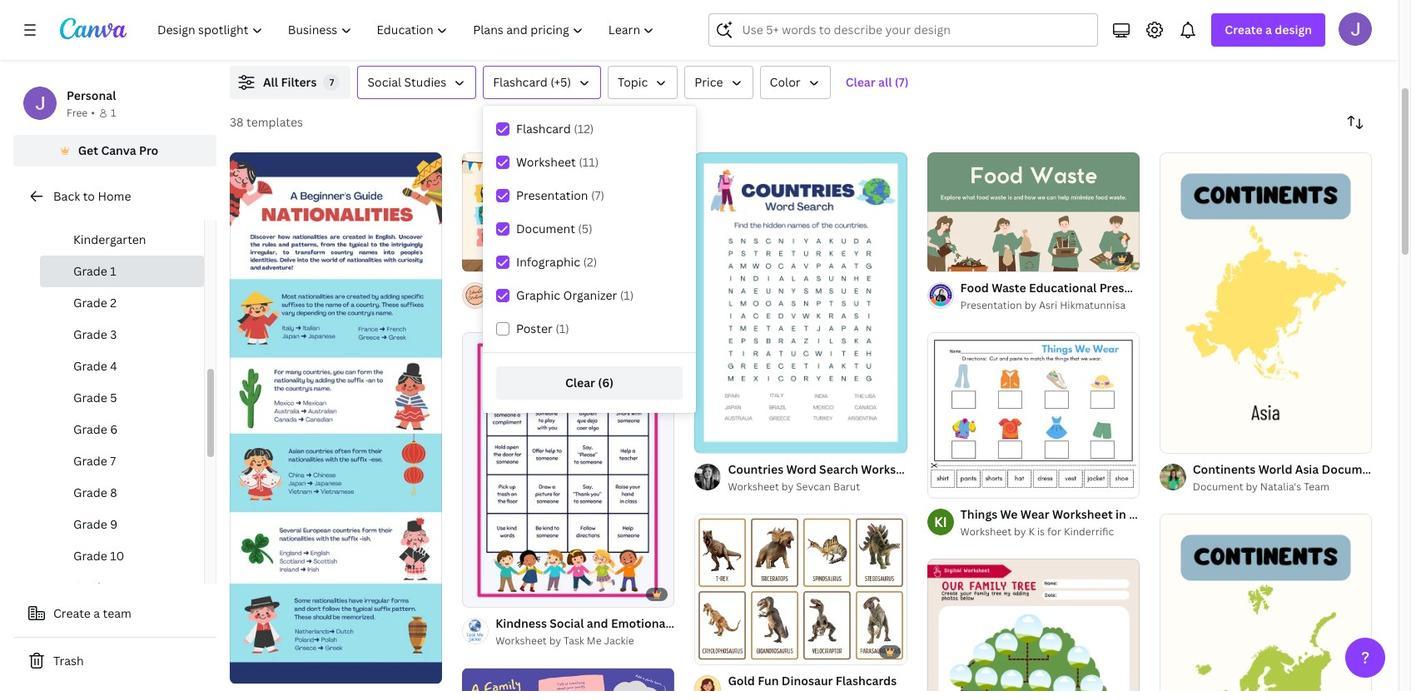 Task type: vqa. For each thing, say whether or not it's contained in the screenshot.
Gold Fun Dinosaur Flashcards
yes



Task type: locate. For each thing, give the bounding box(es) containing it.
grade 10 link
[[40, 540, 204, 572]]

style up wear
[[1020, 461, 1049, 477]]

(7) down "(11)"
[[591, 187, 604, 203]]

11 grade from the top
[[73, 579, 107, 595]]

1 horizontal spatial (7)
[[895, 74, 909, 90]]

1 vertical spatial 7
[[110, 453, 116, 469]]

things we wear worksheet in colorful illustrative style link
[[960, 505, 1272, 524]]

social studies
[[368, 74, 446, 90]]

0 vertical spatial 1 of 2
[[706, 433, 730, 445]]

(1) right educate
[[620, 287, 634, 303]]

grade left 8
[[73, 485, 107, 500]]

countries
[[728, 461, 784, 477]]

(2)
[[583, 254, 597, 270]]

topic
[[618, 74, 648, 90]]

0 vertical spatial style
[[1020, 461, 1049, 477]]

1 vertical spatial style
[[1243, 506, 1272, 522]]

grade 2 link
[[40, 287, 204, 319]]

grade 1
[[73, 263, 116, 279]]

8 grade from the top
[[73, 485, 107, 500]]

create
[[1225, 22, 1263, 37], [53, 605, 91, 621]]

document up illustrative
[[1193, 480, 1243, 494]]

clear for clear (6)
[[565, 375, 595, 390]]

(+5)
[[551, 74, 571, 90]]

price
[[695, 74, 723, 90]]

poster (1)
[[516, 321, 569, 336]]

3
[[110, 326, 117, 342]]

2 grade from the top
[[73, 295, 107, 311]]

create left design at the top right
[[1225, 22, 1263, 37]]

1 horizontal spatial a
[[1266, 22, 1272, 37]]

create a team button
[[13, 597, 216, 630]]

flashcard (+5)
[[493, 74, 571, 90]]

0 horizontal spatial clear
[[565, 375, 595, 390]]

we
[[1000, 506, 1018, 522]]

1 1 of 2 from the top
[[706, 433, 730, 445]]

flashcard for flashcard (12)
[[516, 121, 571, 137]]

7 grade from the top
[[73, 453, 107, 469]]

9 grade from the top
[[73, 516, 107, 532]]

graphic organizer (1)
[[516, 287, 634, 303]]

canva
[[101, 142, 136, 158]]

0 vertical spatial clear
[[846, 74, 876, 90]]

(7) inside button
[[895, 74, 909, 90]]

all filters
[[263, 74, 317, 90]]

2 up '3'
[[110, 295, 117, 311]]

presentation
[[516, 187, 588, 203], [496, 298, 557, 312], [960, 298, 1022, 312]]

pre-
[[73, 200, 97, 216]]

grade left 9
[[73, 516, 107, 532]]

worksheet down flashcard (12)
[[516, 154, 576, 170]]

a left team
[[93, 605, 100, 621]]

clear all (7)
[[846, 74, 909, 90]]

3 grade from the top
[[73, 326, 107, 342]]

grade for grade 4
[[73, 358, 107, 374]]

grade 8 link
[[40, 477, 204, 509]]

countries word search worksheet blue in cute fun style worksheet by sevcan barut
[[728, 461, 1049, 494]]

(7) right all
[[895, 74, 909, 90]]

worksheet by sevcan barut link
[[728, 479, 907, 495]]

grade 6 link
[[40, 414, 204, 445]]

by for document by natalia's team
[[1246, 480, 1258, 494]]

flashcard (12)
[[516, 121, 594, 137]]

grade left 5
[[73, 390, 107, 405]]

1 inside 1 of 10 link
[[939, 251, 944, 264]]

0 horizontal spatial 7
[[110, 453, 116, 469]]

0 vertical spatial fun
[[996, 461, 1017, 477]]

flashcard (+5) button
[[483, 66, 601, 99]]

1 vertical spatial create
[[53, 605, 91, 621]]

clear left all
[[846, 74, 876, 90]]

grade left '3'
[[73, 326, 107, 342]]

templates
[[246, 114, 303, 130]]

gold fun dinosaur flashcards
[[728, 673, 897, 689]]

fun
[[996, 461, 1017, 477], [758, 673, 779, 689]]

worksheet
[[516, 154, 576, 170], [861, 461, 922, 477], [728, 480, 779, 494], [1052, 506, 1113, 522], [960, 524, 1012, 539], [496, 634, 547, 648]]

in left colorful
[[1116, 506, 1126, 522]]

1 horizontal spatial style
[[1243, 506, 1272, 522]]

of for worksheet by sevcan barut
[[713, 433, 723, 445]]

fun right "cute"
[[996, 461, 1017, 477]]

1 vertical spatial 2
[[725, 433, 730, 445]]

1 vertical spatial flashcard
[[516, 121, 571, 137]]

k is for kinderrific image
[[927, 509, 954, 535]]

1 vertical spatial 1 of 2 link
[[695, 514, 907, 665]]

by inside worksheet by task me jackie link
[[549, 634, 561, 648]]

4 grade from the top
[[73, 358, 107, 374]]

clear
[[846, 74, 876, 90], [565, 375, 595, 390]]

7
[[329, 76, 334, 88], [110, 453, 116, 469]]

grade down grade 1
[[73, 295, 107, 311]]

grade up grade 8
[[73, 453, 107, 469]]

2 for countries word search worksheet blue in cute fun style image
[[725, 433, 730, 445]]

1 for food waste educational presentation in beige green illustrative style image
[[939, 251, 944, 264]]

home
[[98, 188, 131, 204]]

0 horizontal spatial a
[[93, 605, 100, 621]]

social studies our family tree digital worksheet in cream green simple minimalist style image
[[927, 559, 1140, 691]]

2
[[110, 295, 117, 311], [725, 433, 730, 445], [725, 645, 730, 657]]

1 horizontal spatial create
[[1225, 22, 1263, 37]]

nationalities infographic in white blue cute fun style image
[[230, 152, 442, 683]]

style down document by natalia's team
[[1243, 506, 1272, 522]]

kindergarten link
[[40, 224, 204, 256]]

by left asri
[[1025, 298, 1037, 312]]

fun inside gold fun dinosaur flashcards link
[[758, 673, 779, 689]]

grade inside "link"
[[73, 516, 107, 532]]

1 of 2 up countries
[[706, 433, 730, 445]]

trash
[[53, 653, 84, 669]]

in right blue
[[953, 461, 964, 477]]

0 horizontal spatial style
[[1020, 461, 1049, 477]]

hikmatunnisa
[[1060, 298, 1126, 312]]

6 grade from the top
[[73, 421, 107, 437]]

worksheet down countries
[[728, 480, 779, 494]]

worksheet down things
[[960, 524, 1012, 539]]

grade up grade 2
[[73, 263, 107, 279]]

k is for kinderrific element
[[927, 509, 954, 535]]

2 for gold fun dinosaur flashcards image
[[725, 645, 730, 657]]

by inside 'presentation by educate creatively' "link"
[[560, 298, 572, 312]]

2 up countries
[[725, 433, 730, 445]]

flashcard up worksheet (11)
[[516, 121, 571, 137]]

1 vertical spatial fun
[[758, 673, 779, 689]]

by inside presentation by asri hikmatunnisa link
[[1025, 298, 1037, 312]]

0 horizontal spatial document
[[516, 221, 575, 236]]

things we wear worksheet in colorful illustrative style worksheet by k is for kinderrific
[[960, 506, 1272, 539]]

clear for clear all (7)
[[846, 74, 876, 90]]

back to home
[[53, 188, 131, 204]]

2 1 of 2 from the top
[[706, 645, 730, 657]]

worksheet up kinderrific
[[1052, 506, 1113, 522]]

1 horizontal spatial in
[[1116, 506, 1126, 522]]

a for design
[[1266, 22, 1272, 37]]

1 of 2 link
[[695, 152, 907, 453], [695, 514, 907, 665]]

by left 'natalia's'
[[1246, 480, 1258, 494]]

filters
[[281, 74, 317, 90]]

0 vertical spatial in
[[953, 461, 964, 477]]

a
[[1266, 22, 1272, 37], [93, 605, 100, 621]]

10 grade from the top
[[73, 548, 107, 564]]

by left educate
[[560, 298, 572, 312]]

grade 3
[[73, 326, 117, 342]]

0 vertical spatial document
[[516, 221, 575, 236]]

(11)
[[579, 154, 599, 170]]

1 horizontal spatial 7
[[329, 76, 334, 88]]

grade for grade 3
[[73, 326, 107, 342]]

by inside document by natalia's team link
[[1246, 480, 1258, 494]]

jackie
[[604, 634, 634, 648]]

color
[[770, 74, 801, 90]]

1 vertical spatial 10
[[110, 548, 124, 564]]

grade down the grade 9
[[73, 548, 107, 564]]

word
[[786, 461, 817, 477]]

0 vertical spatial 1 of 2 link
[[695, 152, 907, 453]]

presentation up 'poster'
[[496, 298, 557, 312]]

style
[[1020, 461, 1049, 477], [1243, 506, 1272, 522]]

0 vertical spatial 10
[[957, 251, 968, 264]]

create down grade 11
[[53, 605, 91, 621]]

2 up the gold
[[725, 645, 730, 657]]

0 horizontal spatial fun
[[758, 673, 779, 689]]

document up infographic
[[516, 221, 575, 236]]

educate
[[574, 298, 614, 312]]

0 vertical spatial create
[[1225, 22, 1263, 37]]

grade 11 link
[[40, 572, 204, 604]]

fun right the gold
[[758, 673, 779, 689]]

0 vertical spatial a
[[1266, 22, 1272, 37]]

grade 7 link
[[40, 445, 204, 477]]

grade for grade 10
[[73, 548, 107, 564]]

0 vertical spatial (1)
[[620, 287, 634, 303]]

presentation inside "link"
[[496, 298, 557, 312]]

1 vertical spatial 1 of 2
[[706, 645, 730, 657]]

grade left 4
[[73, 358, 107, 374]]

0 vertical spatial (7)
[[895, 74, 909, 90]]

by left k
[[1014, 524, 1026, 539]]

create inside button
[[53, 605, 91, 621]]

1 grade from the top
[[73, 263, 107, 279]]

grade 9 link
[[40, 509, 204, 540]]

7 filter options selected element
[[323, 74, 340, 91]]

0 horizontal spatial create
[[53, 605, 91, 621]]

document for document by natalia's team
[[1193, 480, 1243, 494]]

a left design at the top right
[[1266, 22, 1272, 37]]

to
[[83, 188, 95, 204]]

1 vertical spatial a
[[93, 605, 100, 621]]

team
[[1304, 480, 1330, 494]]

by
[[560, 298, 572, 312], [1025, 298, 1037, 312], [782, 480, 794, 494], [1246, 480, 1258, 494], [1014, 524, 1026, 539], [549, 634, 561, 648]]

1
[[111, 106, 116, 120], [939, 251, 944, 264], [110, 263, 116, 279], [706, 433, 711, 445], [706, 645, 711, 657]]

1 of 10
[[939, 251, 968, 264]]

1 horizontal spatial document
[[1193, 480, 1243, 494]]

7 right filters
[[329, 76, 334, 88]]

document inside document by natalia's team link
[[1193, 480, 1243, 494]]

grade for grade 8
[[73, 485, 107, 500]]

worksheet by k is for kinderrific link
[[960, 524, 1140, 540]]

worksheet by task me jackie
[[496, 634, 634, 648]]

1 horizontal spatial fun
[[996, 461, 1017, 477]]

a inside button
[[93, 605, 100, 621]]

(1) right 'poster'
[[556, 321, 569, 336]]

create inside dropdown button
[[1225, 22, 1263, 37]]

2 inside grade 2 link
[[110, 295, 117, 311]]

by inside countries word search worksheet blue in cute fun style worksheet by sevcan barut
[[782, 480, 794, 494]]

create for create a design
[[1225, 22, 1263, 37]]

flashcard for flashcard (+5)
[[493, 74, 548, 90]]

Search search field
[[742, 14, 1088, 46]]

11
[[110, 579, 123, 595]]

5 grade from the top
[[73, 390, 107, 405]]

7 up 8
[[110, 453, 116, 469]]

grade for grade 6
[[73, 421, 107, 437]]

by down word
[[782, 480, 794, 494]]

0 vertical spatial 7
[[329, 76, 334, 88]]

presentation left asri
[[960, 298, 1022, 312]]

flashcard
[[493, 74, 548, 90], [516, 121, 571, 137]]

1 vertical spatial of
[[713, 433, 723, 445]]

presentation by educate creatively link
[[496, 297, 675, 314]]

0 horizontal spatial (7)
[[591, 187, 604, 203]]

social
[[368, 74, 401, 90]]

1 vertical spatial clear
[[565, 375, 595, 390]]

0 vertical spatial flashcard
[[493, 74, 548, 90]]

topic button
[[608, 66, 678, 99]]

0 vertical spatial 2
[[110, 295, 117, 311]]

1 horizontal spatial clear
[[846, 74, 876, 90]]

clear left "(6)"
[[565, 375, 595, 390]]

by inside things we wear worksheet in colorful illustrative style worksheet by k is for kinderrific
[[1014, 524, 1026, 539]]

flashcard inside button
[[493, 74, 548, 90]]

7 inside "element"
[[329, 76, 334, 88]]

flashcard left '(+5)'
[[493, 74, 548, 90]]

grade for grade 2
[[73, 295, 107, 311]]

None search field
[[709, 13, 1098, 47]]

presentation up 'document (5)'
[[516, 187, 588, 203]]

style inside things we wear worksheet in colorful illustrative style worksheet by k is for kinderrific
[[1243, 506, 1272, 522]]

a inside dropdown button
[[1266, 22, 1272, 37]]

(12)
[[574, 121, 594, 137]]

grade up create a team
[[73, 579, 107, 595]]

by for worksheet by task me jackie
[[549, 634, 561, 648]]

presentation by educate creatively
[[496, 298, 665, 312]]

1 horizontal spatial 10
[[957, 251, 968, 264]]

1 1 of 2 link from the top
[[695, 152, 907, 453]]

(6)
[[598, 375, 614, 390]]

grade left 6
[[73, 421, 107, 437]]

back
[[53, 188, 80, 204]]

•
[[91, 106, 95, 120]]

colorful
[[1129, 506, 1176, 522]]

1 vertical spatial (7)
[[591, 187, 604, 203]]

1 vertical spatial document
[[1193, 480, 1243, 494]]

grade for grade 7
[[73, 453, 107, 469]]

1 vertical spatial (1)
[[556, 321, 569, 336]]

2 vertical spatial 2
[[725, 645, 730, 657]]

0 horizontal spatial in
[[953, 461, 964, 477]]

0 vertical spatial of
[[946, 251, 955, 264]]

all
[[878, 74, 892, 90]]

poster
[[516, 321, 553, 336]]

1 of 2 up the gold
[[706, 645, 730, 657]]

style inside countries word search worksheet blue in cute fun style worksheet by sevcan barut
[[1020, 461, 1049, 477]]

by left task
[[549, 634, 561, 648]]

1 vertical spatial in
[[1116, 506, 1126, 522]]

graphic
[[516, 287, 560, 303]]



Task type: describe. For each thing, give the bounding box(es) containing it.
by for presentation by asri hikmatunnisa
[[1025, 298, 1037, 312]]

grade for grade 5
[[73, 390, 107, 405]]

sevcan
[[796, 480, 831, 494]]

design
[[1275, 22, 1312, 37]]

pre-school link
[[40, 192, 204, 224]]

in inside things we wear worksheet in colorful illustrative style worksheet by k is for kinderrific
[[1116, 506, 1126, 522]]

presentation for presentation by educate creatively
[[496, 298, 557, 312]]

school
[[97, 200, 134, 216]]

create for create a team
[[53, 605, 91, 621]]

grade for grade 9
[[73, 516, 107, 532]]

5
[[110, 390, 117, 405]]

38
[[230, 114, 244, 130]]

in inside countries word search worksheet blue in cute fun style worksheet by sevcan barut
[[953, 461, 964, 477]]

kindness social and emotional learning interactive group worksheet  in colorful simple  style image
[[462, 332, 675, 607]]

things we wear worksheet in colorful illustrative style image
[[927, 333, 1140, 497]]

worksheet left task
[[496, 634, 547, 648]]

by for presentation by educate creatively
[[560, 298, 572, 312]]

studies
[[404, 74, 446, 90]]

team
[[103, 605, 131, 621]]

blue
[[924, 461, 950, 477]]

grade for grade 11
[[73, 579, 107, 595]]

search
[[819, 461, 858, 477]]

kindergarten
[[73, 231, 146, 247]]

price button
[[685, 66, 753, 99]]

is
[[1037, 524, 1045, 539]]

pre-school
[[73, 200, 134, 216]]

grade 11
[[73, 579, 123, 595]]

continents world asia document in yellow blue white illustrative style image
[[1160, 152, 1372, 453]]

top level navigation element
[[147, 13, 669, 47]]

1 horizontal spatial (1)
[[620, 287, 634, 303]]

pro
[[139, 142, 158, 158]]

clear all (7) button
[[837, 66, 917, 99]]

worksheet (11)
[[516, 154, 599, 170]]

cute
[[966, 461, 993, 477]]

0 horizontal spatial 10
[[110, 548, 124, 564]]

document by natalia's team link
[[1193, 479, 1372, 495]]

create a design button
[[1212, 13, 1325, 47]]

grade 4 link
[[40, 351, 204, 382]]

free •
[[67, 106, 95, 120]]

1 for gold fun dinosaur flashcards image
[[706, 645, 711, 657]]

presentation by asri hikmatunnisa
[[960, 298, 1126, 312]]

gold fun dinosaur flashcards link
[[728, 672, 897, 690]]

flashcards
[[836, 673, 897, 689]]

natalia's
[[1260, 480, 1302, 494]]

1 of 2 for gold fun dinosaur flashcards image
[[706, 645, 730, 657]]

(5)
[[578, 221, 593, 236]]

2 1 of 2 link from the top
[[695, 514, 907, 665]]

get canva pro button
[[13, 135, 216, 167]]

hand-drawn family interview activity digital worksheet image
[[462, 668, 675, 691]]

document by natalia's team
[[1193, 480, 1330, 494]]

clear (6)
[[565, 375, 614, 390]]

ki link
[[927, 509, 954, 535]]

grade 7
[[73, 453, 116, 469]]

fun inside countries word search worksheet blue in cute fun style worksheet by sevcan barut
[[996, 461, 1017, 477]]

asri
[[1039, 298, 1058, 312]]

trash link
[[13, 644, 216, 678]]

kinderrific
[[1064, 524, 1114, 539]]

continents world europe document in green blue white illustrative style image
[[1160, 514, 1372, 691]]

food waste educational presentation in beige green illustrative style image
[[927, 152, 1140, 272]]

get canva pro
[[78, 142, 158, 158]]

barut
[[833, 480, 860, 494]]

free
[[67, 106, 88, 120]]

presentation for presentation by asri hikmatunnisa
[[960, 298, 1022, 312]]

personal
[[67, 87, 116, 103]]

grade for grade 1
[[73, 263, 107, 279]]

create a team
[[53, 605, 131, 621]]

get
[[78, 142, 98, 158]]

infographic (2)
[[516, 254, 597, 270]]

worksheet left blue
[[861, 461, 922, 477]]

grade 6
[[73, 421, 118, 437]]

jacob simon image
[[1339, 12, 1372, 46]]

countries word search worksheet blue in cute fun style image
[[695, 152, 907, 453]]

0 horizontal spatial (1)
[[556, 321, 569, 336]]

presentation by asri hikmatunnisa link
[[960, 297, 1140, 314]]

4
[[110, 358, 117, 374]]

dinosaur
[[782, 673, 833, 689]]

create a design
[[1225, 22, 1312, 37]]

2 vertical spatial of
[[713, 645, 723, 657]]

38 templates
[[230, 114, 303, 130]]

1 of 10 link
[[927, 152, 1140, 272]]

Sort by button
[[1339, 106, 1372, 139]]

wear
[[1021, 506, 1050, 522]]

grade 8
[[73, 485, 117, 500]]

1 of 2 for countries word search worksheet blue in cute fun style image
[[706, 433, 730, 445]]

grade 9
[[73, 516, 118, 532]]

8
[[110, 485, 117, 500]]

presentation (7)
[[516, 187, 604, 203]]

illustrative
[[1178, 506, 1240, 522]]

grade 4
[[73, 358, 117, 374]]

things
[[960, 506, 998, 522]]

grade 3 link
[[40, 319, 204, 351]]

document for document (5)
[[516, 221, 575, 236]]

organizer
[[563, 287, 617, 303]]

grade 10
[[73, 548, 124, 564]]

countries word search worksheet blue in cute fun style link
[[728, 460, 1049, 479]]

of for presentation by asri hikmatunnisa
[[946, 251, 955, 264]]

gold fun dinosaur flashcards image
[[695, 514, 907, 664]]

community helpers educational  presentation in colorful fun style image
[[462, 152, 675, 272]]

a for team
[[93, 605, 100, 621]]

6
[[110, 421, 118, 437]]

k
[[1029, 524, 1035, 539]]

me
[[587, 634, 602, 648]]

1 for countries word search worksheet blue in cute fun style image
[[706, 433, 711, 445]]



